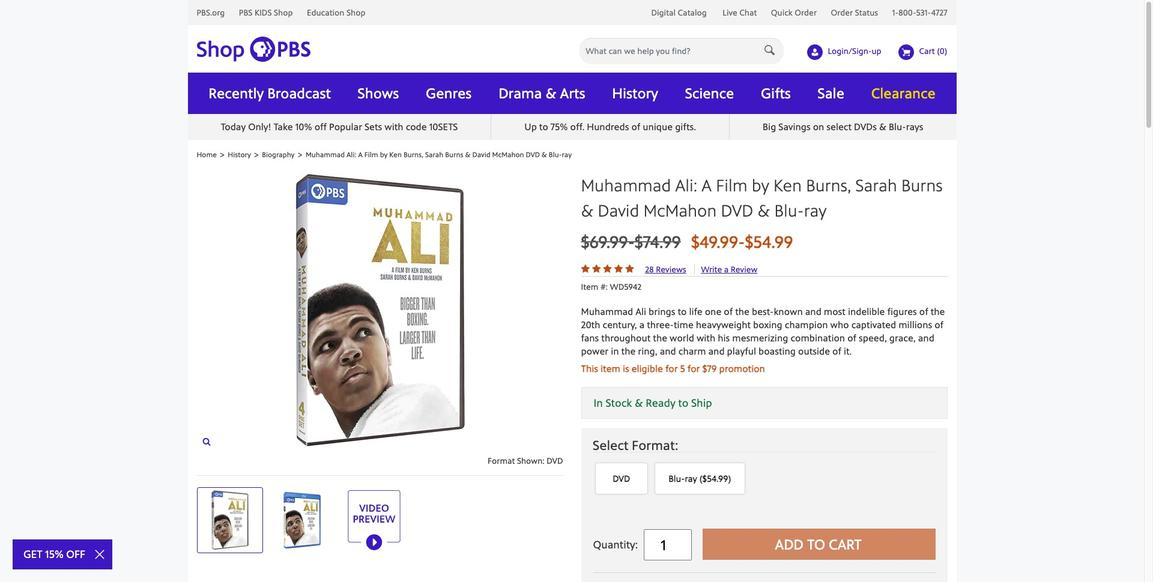 Task type: vqa. For each thing, say whether or not it's contained in the screenshot.
$49.99-$54.99
yes



Task type: locate. For each thing, give the bounding box(es) containing it.
1 horizontal spatial a
[[724, 265, 729, 275]]

history down today
[[228, 150, 251, 159]]

alternate image 1 for muhammad ali: a film by ken burns, sarah burns & david mcmahon dvd & blu-ray image
[[272, 491, 332, 551]]

1 horizontal spatial a
[[702, 175, 712, 196]]

ali: down gifts.
[[676, 175, 698, 196]]

a down popular
[[358, 150, 363, 159]]

shop right kids in the top of the page
[[274, 7, 293, 18]]

star image left star icon
[[592, 265, 601, 274]]

blu- right dvds
[[889, 121, 907, 133]]

blu- inside 'muhammad ali: a film by ken burns, sarah burns & david mcmahon dvd & blu-ray'
[[775, 200, 804, 221]]

history
[[612, 84, 659, 102], [228, 150, 251, 159]]

up to 75% off. hundreds of unique gifts.
[[525, 121, 696, 133]]

quick order
[[771, 7, 817, 18]]

28 reviews
[[645, 265, 687, 275]]

combination
[[791, 332, 846, 344]]

hundreds
[[587, 121, 629, 133]]

1 horizontal spatial by
[[752, 175, 770, 196]]

drama & arts link
[[493, 73, 592, 114]]

& inside drama & arts link
[[546, 84, 557, 102]]

2 vertical spatial to
[[679, 396, 689, 410]]

cart
[[829, 536, 862, 554]]

2 star image from the left
[[592, 265, 601, 274]]

a
[[724, 265, 729, 275], [640, 319, 645, 331]]

1 vertical spatial ray
[[804, 200, 827, 221]]

most
[[824, 306, 846, 318]]

to left ship
[[679, 396, 689, 410]]

david inside 'muhammad ali: a film by ken burns, sarah burns & david mcmahon dvd & blu-ray'
[[598, 200, 640, 221]]

&
[[546, 84, 557, 102], [880, 121, 887, 133], [465, 150, 471, 159], [542, 150, 547, 159], [581, 200, 594, 221], [758, 200, 771, 221], [635, 396, 643, 410]]

1 vertical spatial form
[[581, 387, 948, 573]]

star image right star icon
[[615, 265, 623, 274]]

live
[[723, 7, 738, 18]]

to right up
[[539, 121, 549, 133]]

0 horizontal spatial for
[[666, 363, 678, 375]]

muhammad down off
[[306, 150, 345, 159]]

champion
[[785, 319, 828, 331]]

1 vertical spatial ali:
[[676, 175, 698, 196]]

0 horizontal spatial with
[[385, 121, 404, 133]]

1 vertical spatial muhammad ali: a film by ken burns, sarah burns & david mcmahon dvd & blu-ray
[[581, 175, 943, 221]]

0 vertical spatial with
[[385, 121, 404, 133]]

muhammad ali: a film by ken burns, sarah burns & david mcmahon dvd & blu-ray down 10sets
[[306, 150, 572, 159]]

outside
[[799, 346, 830, 358]]

order
[[795, 7, 817, 18], [831, 7, 853, 18]]

education shop
[[307, 7, 366, 18]]

0 vertical spatial david
[[473, 150, 491, 159]]

review
[[731, 265, 758, 275]]

$69.99-
[[581, 232, 635, 253]]

0 vertical spatial sarah
[[425, 150, 444, 159]]

jump to video preview image
[[344, 491, 404, 551]]

0 vertical spatial history
[[612, 84, 659, 102]]

1 horizontal spatial film
[[716, 175, 748, 196]]

5
[[681, 363, 686, 375]]

recently broadcast
[[209, 84, 331, 102]]

to inside muhammad ali brings to life one of the best-known and most indelible figures of the 20th century, a three-time heavyweight boxing champion who captivated millions of fans throughout the world with his mesmerizing combination of speed, grace, and power in the ring, and charm and playful boasting outside of it. this item is eligible for 5 for $79 promotion
[[678, 306, 687, 318]]

muhammad
[[306, 150, 345, 159], [581, 175, 671, 196], [581, 306, 633, 318]]

dvd inside 'muhammad ali: a film by ken burns, sarah burns & david mcmahon dvd & blu-ray'
[[721, 200, 754, 221]]

1 vertical spatial sarah
[[856, 175, 898, 196]]

2 horizontal spatial ray
[[804, 200, 827, 221]]

the down throughout
[[622, 346, 636, 358]]

10%
[[295, 121, 312, 133]]

to inside form
[[679, 396, 689, 410]]

0 horizontal spatial by
[[380, 150, 388, 159]]

1 horizontal spatial david
[[598, 200, 640, 221]]

a down the ali
[[640, 319, 645, 331]]

star image up wd5942
[[626, 265, 634, 274]]

1 vertical spatial mcmahon
[[644, 200, 717, 221]]

for left 5
[[666, 363, 678, 375]]

history up unique
[[612, 84, 659, 102]]

0 vertical spatial a
[[724, 265, 729, 275]]

1 horizontal spatial shop
[[347, 7, 366, 18]]

1 horizontal spatial burns,
[[806, 175, 852, 196]]

dvd up $49.99-$54.99
[[721, 200, 754, 221]]

chat
[[740, 7, 757, 18]]

0 vertical spatial mcmahon
[[492, 150, 524, 159]]

shop right education
[[347, 7, 366, 18]]

search icon image
[[765, 45, 775, 55]]

a up $49.99- at the top of the page
[[702, 175, 712, 196]]

blu- up $54.99
[[775, 200, 804, 221]]

1 vertical spatial david
[[598, 200, 640, 221]]

1 horizontal spatial history
[[612, 84, 659, 102]]

burns down rays
[[902, 175, 943, 196]]

enlarge product image image
[[203, 438, 211, 446]]

sarah down 10sets
[[425, 150, 444, 159]]

who
[[831, 319, 849, 331]]

for right 5
[[688, 363, 700, 375]]

blu-
[[889, 121, 907, 133], [549, 150, 562, 159], [775, 200, 804, 221], [669, 473, 685, 485]]

form containing add
[[581, 387, 948, 573]]

1 vertical spatial with
[[697, 332, 716, 344]]

75%
[[551, 121, 568, 133]]

pbs
[[239, 7, 253, 18]]

today only! take 10% off popular sets with code 10sets
[[221, 121, 458, 133]]

muhammad up $69.99-$74.99 on the right
[[581, 175, 671, 196]]

write a review link
[[695, 265, 758, 275]]

a right write
[[724, 265, 729, 275]]

0 horizontal spatial order
[[795, 7, 817, 18]]

heavyweight
[[696, 319, 751, 331]]

1 vertical spatial a
[[640, 319, 645, 331]]

1 vertical spatial burns,
[[806, 175, 852, 196]]

0 vertical spatial by
[[380, 150, 388, 159]]

of right "millions"
[[935, 319, 944, 331]]

0 vertical spatial burns,
[[404, 150, 424, 159]]

0 horizontal spatial ray
[[562, 150, 572, 159]]

order right quick
[[795, 7, 817, 18]]

mcmahon inside 'muhammad ali: a film by ken burns, sarah burns & david mcmahon dvd & blu-ray'
[[644, 200, 717, 221]]

0 horizontal spatial history link
[[228, 150, 251, 159]]

form
[[580, 38, 784, 64], [581, 387, 948, 573]]

1 horizontal spatial ali:
[[676, 175, 698, 196]]

1 horizontal spatial history link
[[606, 73, 665, 114]]

burns, inside 'muhammad ali: a film by ken burns, sarah burns & david mcmahon dvd & blu-ray'
[[806, 175, 852, 196]]

recently
[[209, 84, 264, 102]]

a inside 'muhammad ali: a film by ken burns, sarah burns & david mcmahon dvd & blu-ray'
[[702, 175, 712, 196]]

ali: down popular
[[347, 150, 357, 159]]

0 vertical spatial muhammad
[[306, 150, 345, 159]]

dvd down up
[[526, 150, 540, 159]]

20th
[[581, 319, 601, 331]]

and
[[806, 306, 822, 318], [919, 332, 935, 344], [660, 346, 676, 358], [709, 346, 725, 358]]

rays
[[907, 121, 924, 133]]

only!
[[248, 121, 271, 133]]

by
[[380, 150, 388, 159], [752, 175, 770, 196]]

gifts link
[[755, 73, 797, 114]]

1 horizontal spatial burns
[[902, 175, 943, 196]]

0 vertical spatial film
[[365, 150, 378, 159]]

0 horizontal spatial a
[[358, 150, 363, 159]]

2 vertical spatial ray
[[685, 473, 698, 485]]

burns, down code
[[404, 150, 424, 159]]

pbs.org link
[[197, 7, 225, 18]]

star image
[[581, 265, 590, 274], [592, 265, 601, 274], [615, 265, 623, 274], [626, 265, 634, 274]]

0 horizontal spatial muhammad ali: a film by ken burns, sarah burns & david mcmahon dvd & blu-ray
[[306, 150, 572, 159]]

shown:
[[517, 456, 545, 467]]

0 horizontal spatial shop
[[274, 7, 293, 18]]

1 vertical spatial film
[[716, 175, 748, 196]]

and up champion
[[806, 306, 822, 318]]

1 horizontal spatial mcmahon
[[644, 200, 717, 221]]

1 vertical spatial a
[[702, 175, 712, 196]]

3 star image from the left
[[615, 265, 623, 274]]

1 vertical spatial history
[[228, 150, 251, 159]]

live chat link
[[721, 7, 757, 19]]

ray inside button
[[685, 473, 698, 485]]

shop pbs logo image
[[197, 37, 310, 62]]

0 vertical spatial form
[[580, 38, 784, 64]]

0 horizontal spatial a
[[640, 319, 645, 331]]

star image
[[603, 265, 612, 274]]

the up "millions"
[[931, 306, 945, 318]]

1 vertical spatial history link
[[228, 150, 251, 159]]

item
[[601, 363, 621, 375]]

history link down today
[[228, 150, 251, 159]]

)
[[945, 46, 948, 57]]

item
[[581, 282, 599, 293]]

0 vertical spatial ali:
[[347, 150, 357, 159]]

film up $49.99-$54.99
[[716, 175, 748, 196]]

($54.99)
[[700, 473, 732, 485]]

dvd button
[[595, 463, 648, 495]]

home
[[197, 150, 217, 159]]

in
[[611, 346, 619, 358]]

0 horizontal spatial ken
[[390, 150, 402, 159]]

28
[[645, 265, 654, 275]]

boxing
[[754, 319, 783, 331]]

1 horizontal spatial sarah
[[856, 175, 898, 196]]

1 vertical spatial by
[[752, 175, 770, 196]]

1 horizontal spatial ken
[[774, 175, 802, 196]]

Quantity number field
[[644, 530, 692, 561]]

to up the time
[[678, 306, 687, 318]]

home link
[[197, 150, 217, 159]]

of up 'heavyweight'
[[724, 306, 733, 318]]

add to cart
[[775, 536, 862, 554]]

blu- left the ($54.99)
[[669, 473, 685, 485]]

star image up item
[[581, 265, 590, 274]]

quick order link
[[771, 7, 817, 18]]

unique
[[643, 121, 673, 133]]

muhammad ali: a film by ken burns, sarah burns & david mcmahon dvd & blu-ray up $54.99
[[581, 175, 943, 221]]

2 vertical spatial muhammad
[[581, 306, 633, 318]]

800-
[[899, 7, 917, 18]]

century,
[[603, 319, 637, 331]]

0 vertical spatial history link
[[606, 73, 665, 114]]

big savings on select dvds & blu-rays
[[763, 121, 924, 133]]

by down sets
[[380, 150, 388, 159]]

0 vertical spatial ken
[[390, 150, 402, 159]]

1-
[[893, 7, 899, 18]]

0 horizontal spatial film
[[365, 150, 378, 159]]

muhammad up century,
[[581, 306, 633, 318]]

with left the his
[[697, 332, 716, 344]]

by up $54.99
[[752, 175, 770, 196]]

power
[[581, 346, 609, 358]]

reviews
[[656, 265, 687, 275]]

ali
[[636, 306, 647, 318]]

the
[[736, 306, 750, 318], [931, 306, 945, 318], [653, 332, 668, 344], [622, 346, 636, 358]]

with right sets
[[385, 121, 404, 133]]

$79
[[703, 363, 717, 375]]

0 horizontal spatial burns
[[445, 150, 464, 159]]

stock
[[606, 396, 632, 410]]

1 star image from the left
[[581, 265, 590, 274]]

blu-ray ($54.99) button
[[655, 463, 746, 495]]

film down sets
[[365, 150, 378, 159]]

1 horizontal spatial ray
[[685, 473, 698, 485]]

quantity:
[[593, 539, 638, 552]]

indelible
[[848, 306, 885, 318]]

muhammad ali: a film by ken burns, sarah burns & david mcmahon dvd & blu-ray
[[306, 150, 572, 159], [581, 175, 943, 221]]

ray inside 'muhammad ali: a film by ken burns, sarah burns & david mcmahon dvd & blu-ray'
[[804, 200, 827, 221]]

dvd inside button
[[613, 473, 631, 485]]

1 horizontal spatial with
[[697, 332, 716, 344]]

1 vertical spatial ken
[[774, 175, 802, 196]]

digital catalog link
[[652, 7, 707, 18]]

dvd down select
[[613, 473, 631, 485]]

1 shop from the left
[[274, 7, 293, 18]]

digital catalog
[[652, 7, 707, 18]]

1 horizontal spatial for
[[688, 363, 700, 375]]

playful
[[727, 346, 757, 358]]

burns down 10sets
[[445, 150, 464, 159]]

sarah down dvds
[[856, 175, 898, 196]]

0 horizontal spatial burns,
[[404, 150, 424, 159]]

burns, down on
[[806, 175, 852, 196]]

1 horizontal spatial order
[[831, 7, 853, 18]]

order left status
[[831, 7, 853, 18]]

1 vertical spatial burns
[[902, 175, 943, 196]]

the down three-
[[653, 332, 668, 344]]

brings
[[649, 306, 676, 318]]

1 vertical spatial to
[[678, 306, 687, 318]]

history link up unique
[[606, 73, 665, 114]]

science link
[[679, 73, 740, 114]]

10sets
[[429, 121, 458, 133]]



Task type: describe. For each thing, give the bounding box(es) containing it.
0 vertical spatial muhammad ali: a film by ken burns, sarah burns & david mcmahon dvd & blu-ray
[[306, 150, 572, 159]]

(
[[937, 46, 940, 57]]

0 horizontal spatial mcmahon
[[492, 150, 524, 159]]

promotion
[[720, 363, 765, 375]]

sarah inside 'muhammad ali: a film by ken burns, sarah burns & david mcmahon dvd & blu-ray'
[[856, 175, 898, 196]]

on
[[813, 121, 825, 133]]

$74.99
[[635, 232, 681, 253]]

1 for from the left
[[666, 363, 678, 375]]

live chat
[[723, 7, 757, 18]]

clearance
[[872, 84, 936, 102]]

mesmerizing
[[733, 332, 789, 344]]

grace,
[[890, 332, 916, 344]]

4 star image from the left
[[626, 265, 634, 274]]

cart
[[920, 46, 935, 57]]

0 vertical spatial to
[[539, 121, 549, 133]]

Search field text field
[[580, 38, 784, 64]]

quick
[[771, 7, 793, 18]]

blu-ray ($54.99)
[[669, 473, 732, 485]]

muhammad ali brings to life one of the best-known and most indelible figures of the 20th century, a three-time heavyweight boxing champion who captivated millions of fans throughout the world with his mesmerizing combination of speed, grace, and power in the ring, and charm and playful boasting outside of it. this item is eligible for 5 for $79 promotion
[[581, 306, 945, 375]]

1 order from the left
[[795, 7, 817, 18]]

broadcast
[[267, 84, 331, 102]]

take
[[274, 121, 293, 133]]

pbs kids shop
[[239, 7, 293, 18]]

of up "millions"
[[920, 306, 929, 318]]

kids
[[255, 7, 272, 18]]

format
[[488, 456, 515, 467]]

gifts
[[761, 84, 791, 102]]

catalog
[[678, 7, 707, 18]]

login/sign-
[[828, 46, 872, 57]]

time
[[674, 319, 694, 331]]

best-
[[752, 306, 774, 318]]

order status link
[[831, 7, 879, 18]]

write a review
[[701, 265, 758, 275]]

531-
[[917, 7, 932, 18]]

ring,
[[638, 346, 658, 358]]

boasting
[[759, 346, 796, 358]]

0 horizontal spatial sarah
[[425, 150, 444, 159]]

blu- inside button
[[669, 473, 685, 485]]

genres
[[426, 84, 472, 102]]

and down the his
[[709, 346, 725, 358]]

$49.99-
[[692, 232, 745, 253]]

2 shop from the left
[[347, 7, 366, 18]]

film inside 'muhammad ali: a film by ken burns, sarah burns & david mcmahon dvd & blu-ray'
[[716, 175, 748, 196]]

dvd right shown:
[[547, 456, 563, 467]]

login/sign-up
[[828, 46, 882, 57]]

of up it. at the bottom right of page
[[848, 332, 857, 344]]

up to 75% off. hundreds of unique gifts. link
[[525, 121, 696, 133]]

biography link
[[262, 150, 295, 159]]

speed,
[[859, 332, 887, 344]]

select
[[827, 121, 852, 133]]

clearance link
[[866, 73, 942, 114]]

ali: inside 'muhammad ali: a film by ken burns, sarah burns & david mcmahon dvd & blu-ray'
[[676, 175, 698, 196]]

select
[[593, 438, 629, 454]]

muhammad ali: a film by ken burns, sarah burns & david mcmahon dvd & blu-ray image
[[242, 173, 518, 449]]

0 horizontal spatial history
[[228, 150, 251, 159]]

throughout
[[602, 332, 651, 344]]

ready
[[646, 396, 676, 410]]

wd5942
[[610, 282, 642, 293]]

0 vertical spatial a
[[358, 150, 363, 159]]

savings
[[779, 121, 811, 133]]

up
[[872, 46, 882, 57]]

0 vertical spatial burns
[[445, 150, 464, 159]]

fans
[[581, 332, 599, 344]]

to
[[808, 536, 826, 554]]

cart image
[[899, 44, 915, 60]]

0 vertical spatial ray
[[562, 150, 572, 159]]

burns inside 'muhammad ali: a film by ken burns, sarah burns & david mcmahon dvd & blu-ray'
[[902, 175, 943, 196]]

biography
[[262, 150, 295, 159]]

of left unique
[[632, 121, 641, 133]]

$54.99
[[745, 232, 793, 253]]

three-
[[647, 319, 674, 331]]

and down world
[[660, 346, 676, 358]]

login/sign-up button
[[808, 44, 882, 60]]

by inside 'muhammad ali: a film by ken burns, sarah burns & david mcmahon dvd & blu-ray'
[[752, 175, 770, 196]]

blu- down the 75% at the left of the page
[[549, 150, 562, 159]]

education shop link
[[307, 7, 366, 18]]

a inside muhammad ali brings to life one of the best-known and most indelible figures of the 20th century, a three-time heavyweight boxing champion who captivated millions of fans throughout the world with his mesmerizing combination of speed, grace, and power in the ring, and charm and playful boasting outside of it. this item is eligible for 5 for $79 promotion
[[640, 319, 645, 331]]

gifts.
[[675, 121, 696, 133]]

genres link
[[420, 73, 478, 114]]

muhammad ali: a film by ken burns, sarah burns & david mcmahon dvd & blu-ray link
[[306, 150, 572, 159]]

arts
[[560, 84, 586, 102]]

figures
[[888, 306, 917, 318]]

this
[[581, 363, 598, 375]]

2 for from the left
[[688, 363, 700, 375]]

is
[[623, 363, 630, 375]]

the left best-
[[736, 306, 750, 318]]

muhammad inside muhammad ali brings to life one of the best-known and most indelible figures of the 20th century, a three-time heavyweight boxing champion who captivated millions of fans throughout the world with his mesmerizing combination of speed, grace, and power in the ring, and charm and playful boasting outside of it. this item is eligible for 5 for $79 promotion
[[581, 306, 633, 318]]

1 horizontal spatial muhammad ali: a film by ken burns, sarah burns & david mcmahon dvd & blu-ray
[[581, 175, 943, 221]]

up
[[525, 121, 537, 133]]

and down "millions"
[[919, 332, 935, 344]]

eligible
[[632, 363, 663, 375]]

0 horizontal spatial ali:
[[347, 150, 357, 159]]

captivated
[[852, 319, 897, 331]]

millions
[[899, 319, 933, 331]]

write
[[701, 265, 722, 275]]

0
[[940, 46, 945, 57]]

format:
[[632, 438, 679, 454]]

sale link
[[812, 73, 851, 114]]

ship
[[692, 396, 712, 410]]

0 horizontal spatial david
[[473, 150, 491, 159]]

with inside muhammad ali brings to life one of the best-known and most indelible figures of the 20th century, a three-time heavyweight boxing champion who captivated millions of fans throughout the world with his mesmerizing combination of speed, grace, and power in the ring, and charm and playful boasting outside of it. this item is eligible for 5 for $79 promotion
[[697, 332, 716, 344]]

shows link
[[352, 73, 405, 114]]

dvds
[[854, 121, 877, 133]]

drama & arts
[[499, 84, 586, 102]]

user image
[[808, 44, 823, 60]]

status
[[855, 7, 879, 18]]

product image for muhammad ali: a film by ken burns, sarah burns & david mcmahon dvd & blu-ray image
[[200, 491, 260, 551]]

4727
[[932, 7, 948, 18]]

life
[[689, 306, 703, 318]]

2 order from the left
[[831, 7, 853, 18]]

1 vertical spatial muhammad
[[581, 175, 671, 196]]

off.
[[571, 121, 585, 133]]

$49.99-$54.99
[[692, 232, 793, 253]]

select format:
[[593, 438, 679, 454]]

of left it. at the bottom right of page
[[833, 346, 842, 358]]



